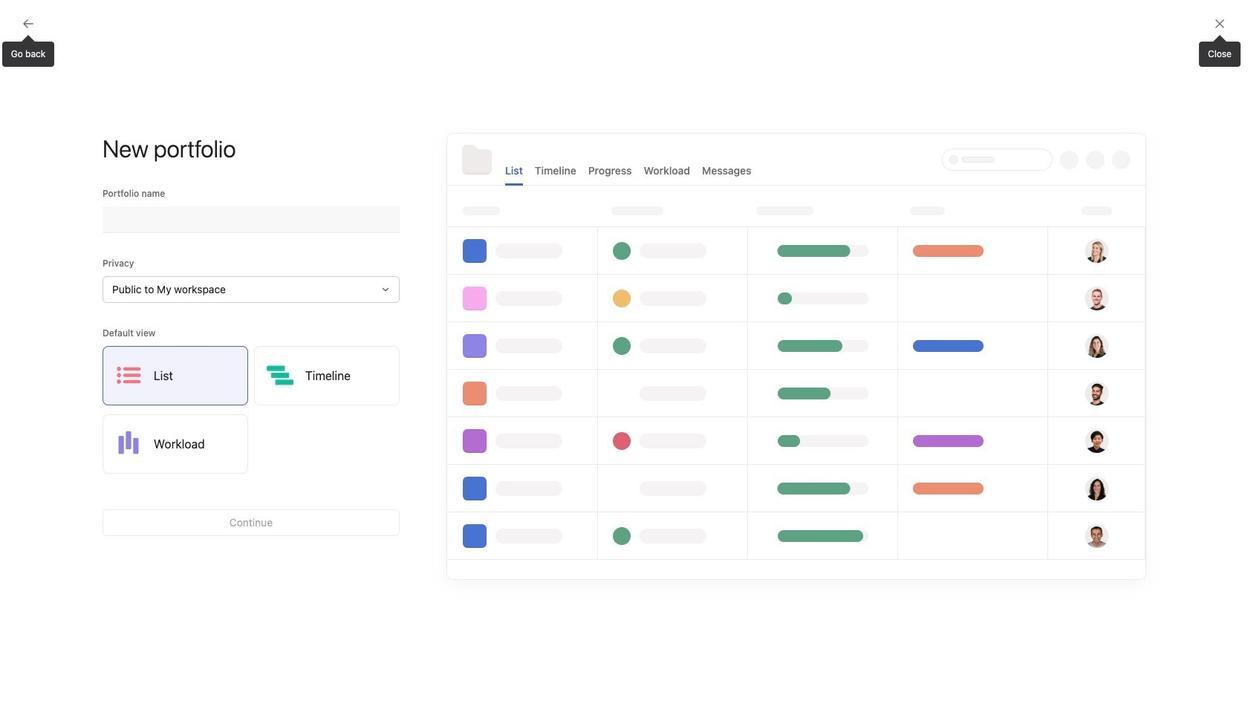 Task type: describe. For each thing, give the bounding box(es) containing it.
completed image
[[729, 320, 747, 337]]

close image
[[1214, 18, 1226, 30]]

numbered list image
[[457, 479, 466, 487]]

link image
[[480, 479, 489, 487]]

1 tooltip from the left
[[2, 37, 54, 67]]

Completed checkbox
[[729, 320, 747, 337]]



Task type: locate. For each thing, give the bounding box(es) containing it.
1 horizontal spatial tooltip
[[1199, 37, 1241, 67]]

projects element
[[0, 385, 178, 534]]

toolbar
[[281, 466, 683, 499]]

globe image
[[497, 577, 515, 595]]

tooltip down close icon
[[1199, 37, 1241, 67]]

None text field
[[103, 207, 400, 233]]

at mention image
[[530, 477, 542, 489]]

tooltip
[[2, 37, 54, 67], [1199, 37, 1241, 67]]

hide sidebar image
[[19, 12, 31, 24]]

this is a preview of your portfolio image
[[447, 134, 1146, 580]]

list box
[[449, 6, 805, 30]]

starred element
[[0, 236, 178, 385]]

bulleted list image
[[433, 479, 442, 487]]

2 tooltip from the left
[[1199, 37, 1241, 67]]

james, profile image
[[16, 337, 34, 355]]

view profile image
[[732, 221, 768, 257]]

tooltip down the go back icon at left top
[[2, 37, 54, 67]]

global element
[[0, 36, 178, 126]]

go back image
[[22, 18, 34, 30]]

0 horizontal spatial tooltip
[[2, 37, 54, 67]]

list item
[[714, 288, 1154, 315], [714, 315, 1154, 342], [714, 342, 1154, 369], [714, 369, 1154, 395], [281, 566, 482, 612]]



Task type: vqa. For each thing, say whether or not it's contained in the screenshot.
second Expand New Message image from the left
no



